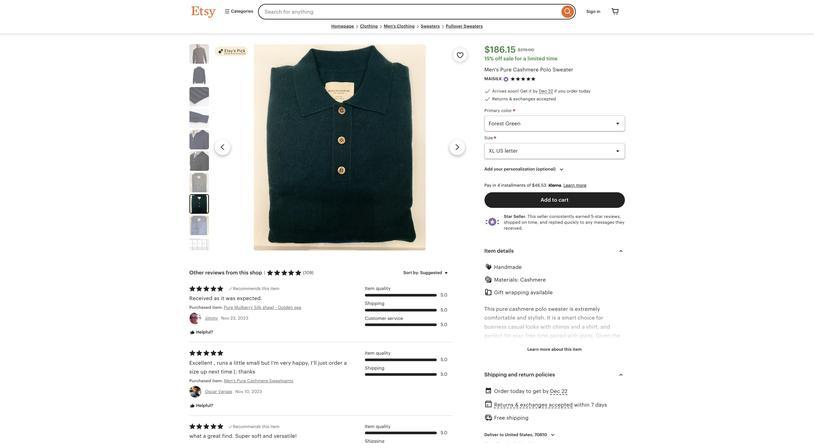 Task type: locate. For each thing, give the bounding box(es) containing it.
0 horizontal spatial pure
[[497, 307, 508, 312]]

1 vertical spatial accepted
[[549, 403, 573, 408]]

sweater inside this pure cashmere polo sweater is extremely comfortable and stylish. it is a smart choice for business casual looks with chinos and a shirt, and perfect for your free time paired with jeans. given the insulating property of cashmere, you can wear it from autumn to spring.
[[549, 307, 569, 312]]

2 sweaters from the left
[[464, 24, 483, 29]]

men's up maisilk
[[485, 67, 499, 73]]

accepted down arrives soon! get it by dec 22 if you order today
[[537, 97, 557, 102]]

4 5.0 from the top
[[441, 357, 448, 363]]

order
[[495, 389, 510, 395]]

returns down the arrives
[[493, 97, 509, 102]]

shipping and return policies button
[[479, 368, 631, 383]]

size
[[190, 369, 199, 375]]

details
[[498, 248, 514, 254]]

and down returns & exchanges accepted within 7 days
[[541, 413, 550, 419]]

0 horizontal spatial a
[[538, 431, 542, 436]]

2 item quality from the top
[[365, 351, 391, 356]]

to inside button
[[553, 198, 558, 203]]

22 up the yarn.
[[562, 389, 568, 395]]

1 sweaters from the left
[[421, 24, 440, 29]]

0 vertical spatial cashmere
[[514, 67, 539, 73]]

expected.
[[237, 296, 263, 302]]

today up knitted
[[511, 389, 525, 395]]

0 vertical spatial item quality
[[365, 286, 391, 292]]

from inside • made of 100% pure mongolian cashmere, sustainable cashmere made from the highest quality grade a fibers, knitted with finest 2-ply yarn.
[[527, 386, 539, 392]]

1 item: from the top
[[212, 306, 223, 310]]

sweater,
[[528, 440, 550, 444]]

ribbed
[[601, 404, 619, 410]]

your up 4
[[494, 167, 503, 172]]

homepage
[[332, 24, 354, 29]]

men's down (: on the bottom of the page
[[224, 379, 236, 384]]

in left 4
[[493, 183, 497, 188]]

2 recommends this item from the top
[[233, 425, 280, 430]]

helpful? button for received as it was expected.
[[185, 327, 218, 339]]

the right given
[[613, 333, 621, 339]]

0 horizontal spatial order
[[329, 361, 343, 366]]

clothing right homepage
[[360, 24, 378, 29]]

1 vertical spatial men's
[[485, 67, 499, 73]]

to right fully
[[500, 433, 504, 438]]

on
[[522, 220, 527, 225]]

to left spring. at the right bottom
[[506, 351, 512, 357]]

2 horizontal spatial for
[[597, 316, 604, 321]]

return
[[519, 373, 535, 378]]

fashioned
[[501, 431, 527, 436]]

1 vertical spatial item
[[573, 348, 582, 352]]

helpful? down oscar
[[195, 404, 213, 409]]

0 horizontal spatial this
[[485, 307, 495, 312]]

details.
[[581, 404, 599, 410]]

2023 right 10,
[[252, 390, 262, 395]]

men's pure cashmere polo sweater
[[485, 67, 574, 73]]

men's clothing
[[384, 24, 415, 29]]

item: down as at the left of page
[[212, 306, 223, 310]]

gift wrapping available
[[495, 290, 553, 296]]

men's pure cashmere polo sweater forest green image
[[254, 44, 426, 251], [190, 195, 208, 213]]

1 vertical spatial helpful?
[[195, 404, 213, 409]]

very
[[280, 361, 291, 366]]

purchased for received as it was expected.
[[190, 306, 211, 310]]

etsy's
[[225, 49, 236, 54]]

1 horizontal spatial more
[[577, 183, 587, 188]]

2 item: from the top
[[212, 379, 223, 384]]

2023 right the 23,
[[238, 316, 249, 321]]

cashmere down made
[[485, 386, 510, 392]]

arrives soon! get it by dec 22 if you order today
[[493, 89, 591, 94]]

0 horizontal spatial dec
[[540, 89, 548, 94]]

sweater for • pure cashmere polo sweater
[[540, 369, 560, 374]]

0 vertical spatial recommends
[[233, 287, 261, 292]]

2 clothing from the left
[[397, 24, 415, 29]]

a down 'sustainable'
[[605, 386, 609, 392]]

seller
[[538, 214, 549, 219]]

this up time,
[[528, 214, 536, 219]]

1 recommends from the top
[[233, 287, 261, 292]]

men's pure cashmere polo sweater velvet black image
[[190, 152, 209, 171]]

cuffs
[[526, 413, 539, 419]]

0 horizontal spatial with
[[522, 395, 533, 401]]

1 recommends this item from the top
[[233, 287, 280, 292]]

1 vertical spatial you
[[569, 342, 578, 348]]

a right for
[[538, 431, 542, 436]]

clothing link
[[360, 24, 378, 29]]

0 horizontal spatial your
[[494, 167, 503, 172]]

time right free
[[538, 333, 549, 339]]

polo
[[541, 67, 552, 73]]

0 vertical spatial more
[[577, 183, 587, 188]]

men's pure cashmere polo sweater image 2 image
[[190, 66, 209, 85]]

0 vertical spatial accepted
[[537, 97, 557, 102]]

• inside • made of 100% pure mongolian cashmere, sustainable cashmere made from the highest quality grade a fibers, knitted with finest 2-ply yarn.
[[485, 378, 487, 383]]

2 purchased from the top
[[190, 379, 211, 384]]

it
[[548, 316, 551, 321]]

time,
[[529, 220, 539, 225]]

from
[[226, 270, 238, 276], [609, 342, 621, 348], [527, 386, 539, 392]]

• inside • classic style and well made in every details. ribbed neck, rib trim at cuffs and waistband.
[[485, 404, 487, 410]]

primary
[[485, 108, 501, 113]]

1 vertical spatial from
[[609, 342, 621, 348]]

2 vertical spatial from
[[527, 386, 539, 392]]

cashmere inside this pure cashmere polo sweater is extremely comfortable and stylish. it is a smart choice for business casual looks with chinos and a shirt, and perfect for your free time paired with jeans. given the insulating property of cashmere, you can wear it from autumn to spring.
[[510, 307, 535, 312]]

1 vertical spatial exchanges
[[521, 403, 548, 408]]

insulating
[[485, 342, 510, 348]]

1 vertical spatial cashmere
[[501, 369, 526, 374]]

polo for pure
[[536, 307, 547, 312]]

returns
[[493, 97, 509, 102], [495, 403, 514, 408]]

get
[[533, 389, 542, 395]]

1 vertical spatial order
[[329, 361, 343, 366]]

1 vertical spatial this
[[485, 307, 495, 312]]

returns for returns & exchanges accepted
[[493, 97, 509, 102]]

more inside dropdown button
[[540, 348, 551, 352]]

2 horizontal spatial with
[[568, 333, 579, 339]]

0 horizontal spatial men's
[[224, 379, 236, 384]]

made down '2-'
[[544, 404, 558, 410]]

0 vertical spatial it
[[529, 89, 532, 94]]

of
[[527, 183, 531, 188], [535, 342, 540, 348], [504, 378, 509, 383]]

from inside this pure cashmere polo sweater is extremely comfortable and stylish. it is a smart choice for business casual looks with chinos and a shirt, and perfect for your free time paired with jeans. given the insulating property of cashmere, you can wear it from autumn to spring.
[[609, 342, 621, 348]]

1 horizontal spatial order
[[567, 89, 578, 94]]

your down casual
[[513, 333, 525, 339]]

it up returns & exchanges accepted
[[529, 89, 532, 94]]

and inside dropdown button
[[509, 373, 518, 378]]

men's pure cashmere polo sweater image 10 image
[[190, 238, 209, 257]]

more right .
[[577, 183, 587, 188]]

today
[[580, 89, 591, 94], [511, 389, 525, 395]]

pure inside this pure cashmere polo sweater is extremely comfortable and stylish. it is a smart choice for business casual looks with chinos and a shirt, and perfect for your free time paired with jeans. given the insulating property of cashmere, you can wear it from autumn to spring.
[[497, 307, 508, 312]]

golden
[[278, 306, 293, 310]]

the up the finest
[[540, 386, 549, 392]]

pure up 'order today to get by dec 22'
[[525, 378, 537, 383]]

menu bar
[[191, 23, 623, 35]]

1 item quality from the top
[[365, 286, 391, 292]]

5.0
[[441, 293, 448, 298], [441, 308, 448, 313], [441, 323, 448, 328], [441, 357, 448, 363], [441, 372, 448, 377], [441, 431, 448, 436]]

today right if
[[580, 89, 591, 94]]

0 horizontal spatial is
[[553, 316, 557, 321]]

4 • from the top
[[485, 431, 487, 436]]

accepted down ply
[[549, 403, 573, 408]]

& for returns & exchanges accepted within 7 days
[[516, 403, 519, 408]]

this up 'comfort'
[[591, 431, 601, 436]]

1 horizontal spatial the
[[613, 333, 621, 339]]

given
[[597, 333, 611, 339]]

time left (: on the bottom of the page
[[221, 369, 232, 375]]

exchanges for returns & exchanges accepted within 7 days
[[521, 403, 548, 408]]

3 5.0 from the top
[[441, 323, 448, 328]]

3 item quality from the top
[[365, 424, 391, 430]]

more left "about"
[[540, 348, 551, 352]]

1 vertical spatial recommends
[[233, 425, 261, 430]]

helpful? for received as it was expected.
[[195, 330, 213, 335]]

this inside this seller consistently earned 5-star reviews, shipped on time, and replied quickly to any messages they received.
[[528, 214, 536, 219]]

cashmere down 15% off sale for a limited time
[[514, 67, 539, 73]]

neck,
[[485, 413, 499, 419]]

None search field
[[258, 4, 576, 20]]

2 horizontal spatial it
[[604, 342, 608, 348]]

0 horizontal spatial from
[[226, 270, 238, 276]]

• for • classic style and well made in every details. ribbed neck, rib trim at cuffs and waistband.
[[485, 404, 487, 410]]

item for what a great find. super soft and versatile!
[[271, 425, 280, 430]]

a right the runs
[[230, 361, 233, 366]]

with down it at bottom right
[[541, 325, 552, 330]]

1 horizontal spatial in
[[559, 404, 564, 410]]

1 vertical spatial more
[[540, 348, 551, 352]]

exchanges
[[514, 97, 536, 102], [521, 403, 548, 408]]

1 vertical spatial is
[[553, 316, 557, 321]]

banner
[[180, 0, 635, 23]]

people
[[551, 440, 569, 444]]

1 vertical spatial helpful? button
[[185, 400, 218, 412]]

purchased for excellent , runs a little small but i'm very happy, i'll just order a size up next time (: thanks
[[190, 379, 211, 384]]

2 vertical spatial shipping
[[485, 373, 507, 378]]

0 vertical spatial helpful?
[[195, 330, 213, 335]]

of inside • made of 100% pure mongolian cashmere, sustainable cashmere made from the highest quality grade a fibers, knitted with finest 2-ply yarn.
[[504, 378, 509, 383]]

2 • from the top
[[485, 378, 487, 383]]

1 horizontal spatial made
[[544, 404, 558, 410]]

1 vertical spatial recommends this item
[[233, 425, 280, 430]]

perfect
[[485, 333, 503, 339]]

learn right .
[[564, 183, 575, 188]]

1 horizontal spatial from
[[527, 386, 539, 392]]

happy,
[[293, 361, 310, 366]]

sweaters
[[421, 24, 440, 29], [464, 24, 483, 29]]

of down free
[[535, 342, 540, 348]]

jimmy link
[[205, 316, 218, 321]]

1 horizontal spatial men's
[[384, 24, 396, 29]]

by up returns & exchanges accepted
[[533, 89, 538, 94]]

helpful? down jimmy link
[[195, 330, 213, 335]]

2 vertical spatial it
[[604, 342, 608, 348]]

0 vertical spatial exchanges
[[514, 97, 536, 102]]

fully
[[488, 431, 500, 436]]

cashmere up 100% at the bottom right
[[501, 369, 526, 374]]

quality for received as it was expected.
[[376, 286, 391, 292]]

a down the choice
[[582, 325, 585, 330]]

polo for pure
[[527, 369, 539, 374]]

this
[[528, 214, 536, 219], [485, 307, 495, 312]]

dec up ply
[[551, 389, 561, 395]]

made inside • made of 100% pure mongolian cashmere, sustainable cashmere made from the highest quality grade a fibers, knitted with finest 2-ply yarn.
[[511, 386, 525, 392]]

1 horizontal spatial sweaters
[[464, 24, 483, 29]]

men's for men's clothing
[[384, 24, 396, 29]]

sweaters left pullover
[[421, 24, 440, 29]]

in down ply
[[559, 404, 564, 410]]

-
[[276, 306, 277, 310]]

shipping inside dropdown button
[[485, 373, 507, 378]]

3 • from the top
[[485, 404, 487, 410]]

in inside button
[[597, 9, 601, 14]]

• down autumn
[[485, 369, 487, 374]]

1 helpful? from the top
[[195, 330, 213, 335]]

this inside this pure cashmere polo sweater is extremely comfortable and stylish. it is a smart choice for business casual looks with chinos and a shirt, and perfect for your free time paired with jeans. given the insulating property of cashmere, you can wear it from autumn to spring.
[[485, 307, 495, 312]]

cashmere, down paired
[[541, 342, 568, 348]]

men's pure cashmere polo sweater image 3 image
[[190, 87, 209, 107]]

wear
[[590, 342, 603, 348]]

1 • from the top
[[485, 369, 487, 374]]

0 horizontal spatial it
[[221, 296, 225, 302]]

in right sign at the top
[[597, 9, 601, 14]]

free
[[495, 416, 506, 421]]

your
[[494, 167, 503, 172], [513, 333, 525, 339]]

to inside dropdown button
[[500, 433, 504, 438]]

accepted for returns & exchanges accepted
[[537, 97, 557, 102]]

2 recommends from the top
[[233, 425, 261, 430]]

learn
[[564, 183, 575, 188], [528, 348, 539, 352]]

cashmere, inside this pure cashmere polo sweater is extremely comfortable and stylish. it is a smart choice for business casual looks with chinos and a shirt, and perfect for your free time paired with jeans. given the insulating property of cashmere, you can wear it from autumn to spring.
[[541, 342, 568, 348]]

men's pure cashmere polo sweater gray image
[[190, 173, 209, 193]]

1 vertical spatial polo
[[527, 369, 539, 374]]

just
[[318, 361, 328, 366]]

0 horizontal spatial add
[[485, 167, 493, 172]]

0 horizontal spatial learn
[[528, 348, 539, 352]]

order right just in the left of the page
[[329, 361, 343, 366]]

0 vertical spatial in
[[597, 9, 601, 14]]

2 helpful? from the top
[[195, 404, 213, 409]]

you right if
[[559, 89, 566, 94]]

star_seller image
[[504, 76, 510, 82]]

size
[[485, 136, 495, 141]]

helpful? button for excellent , runs a little small but i'm very happy, i'll just order a size up next time (: thanks
[[185, 400, 218, 412]]

0 vertical spatial cashmere
[[510, 307, 535, 312]]

order right if
[[567, 89, 578, 94]]

1 helpful? button from the top
[[185, 327, 218, 339]]

0 vertical spatial with
[[541, 325, 552, 330]]

a inside • made of 100% pure mongolian cashmere, sustainable cashmere made from the highest quality grade a fibers, knitted with finest 2-ply yarn.
[[605, 386, 609, 392]]

recommends this item up soft
[[233, 425, 280, 430]]

• inside • fully fashioned for a better fit, wearing this soft, warm and luxury sweater, people enjoy comfort an
[[485, 431, 487, 436]]

accepted
[[537, 97, 557, 102], [549, 403, 573, 408]]

helpful? button down jimmy link
[[185, 327, 218, 339]]

sweater for this pure cashmere polo sweater is extremely comfortable and stylish. it is a smart choice for business casual looks with chinos and a shirt, and perfect for your free time paired with jeans. given the insulating property of cashmere, you can wear it from autumn to spring.
[[549, 307, 569, 312]]

item quality for received as it was expected.
[[365, 286, 391, 292]]

cashmere down gift wrapping available
[[510, 307, 535, 312]]

cashmere down 'thanks'
[[248, 379, 268, 384]]

next
[[209, 369, 220, 375]]

this seller consistently earned 5-star reviews, shipped on time, and replied quickly to any messages they received.
[[504, 214, 625, 231]]

2 vertical spatial cashmere
[[485, 386, 510, 392]]

pure down 'thanks'
[[237, 379, 246, 384]]

sweaters right pullover
[[464, 24, 483, 29]]

sort by: suggested button
[[399, 267, 455, 280]]

to left cart
[[553, 198, 558, 203]]

for up shirt,
[[597, 316, 604, 321]]

1 vertical spatial 22
[[562, 389, 568, 395]]

cashmere for pure
[[510, 307, 535, 312]]

banner containing categories
[[180, 0, 635, 23]]

dec
[[540, 89, 548, 94], [551, 389, 561, 395]]

order inside excellent , runs a little small but i'm very happy, i'll just order a size up next time (: thanks
[[329, 361, 343, 366]]

exchanges for returns & exchanges accepted
[[514, 97, 536, 102]]

• for • pure cashmere polo sweater
[[485, 369, 487, 374]]

cart
[[559, 198, 569, 203]]

add inside dropdown button
[[485, 167, 493, 172]]

cashmere
[[514, 67, 539, 73], [521, 277, 546, 283], [248, 379, 268, 384]]

exchanges down soon! get
[[514, 97, 536, 102]]

1 vertical spatial sweater
[[540, 369, 560, 374]]

materials: cashmere
[[495, 277, 546, 283]]

pay
[[485, 183, 492, 188]]

0 vertical spatial recommends this item
[[233, 287, 280, 292]]

2 vertical spatial time
[[221, 369, 232, 375]]

item for received as it was expected.
[[365, 286, 375, 292]]

0 vertical spatial the
[[613, 333, 621, 339]]

0 vertical spatial returns
[[493, 97, 509, 102]]

extremely
[[576, 307, 601, 312]]

22 left if
[[549, 89, 554, 94]]

the inside • made of 100% pure mongolian cashmere, sustainable cashmere made from the highest quality grade a fibers, knitted with finest 2-ply yarn.
[[540, 386, 549, 392]]

helpful? button
[[185, 327, 218, 339], [185, 400, 218, 412]]

polo inside this pure cashmere polo sweater is extremely comfortable and stylish. it is a smart choice for business casual looks with chinos and a shirt, and perfect for your free time paired with jeans. given the insulating property of cashmere, you can wear it from autumn to spring.
[[536, 307, 547, 312]]

item: down next
[[212, 379, 223, 384]]

policies
[[536, 373, 556, 378]]

1 vertical spatial add
[[541, 198, 551, 203]]

1 horizontal spatial of
[[527, 183, 531, 188]]

add inside button
[[541, 198, 551, 203]]

item up -
[[271, 287, 280, 292]]

a down the $219.00
[[524, 56, 527, 62]]

more
[[577, 183, 587, 188], [540, 348, 551, 352]]

2 horizontal spatial men's
[[485, 67, 499, 73]]

your inside this pure cashmere polo sweater is extremely comfortable and stylish. it is a smart choice for business casual looks with chinos and a shirt, and perfect for your free time paired with jeans. given the insulating property of cashmere, you can wear it from autumn to spring.
[[513, 333, 525, 339]]

1 vertical spatial it
[[221, 296, 225, 302]]

0 vertical spatial this
[[528, 214, 536, 219]]

by:
[[413, 271, 420, 276]]

learn down free
[[528, 348, 539, 352]]

a
[[605, 386, 609, 392], [538, 431, 542, 436]]

from down given
[[609, 342, 621, 348]]

for
[[529, 431, 537, 436]]

men's right clothing link
[[384, 24, 396, 29]]

looks
[[526, 325, 539, 330]]

and up casual
[[517, 316, 527, 321]]

from up the finest
[[527, 386, 539, 392]]

1 vertical spatial shipping
[[365, 366, 385, 371]]

0 vertical spatial helpful? button
[[185, 327, 218, 339]]

is up smart
[[570, 307, 574, 312]]

recommends this item up expected.
[[233, 287, 280, 292]]

dec left if
[[540, 89, 548, 94]]

you left can
[[569, 342, 578, 348]]

you inside this pure cashmere polo sweater is extremely comfortable and stylish. it is a smart choice for business casual looks with chinos and a shirt, and perfect for your free time paired with jeans. given the insulating property of cashmere, you can wear it from autumn to spring.
[[569, 342, 578, 348]]

sweater
[[549, 307, 569, 312], [540, 369, 560, 374]]

customer
[[365, 316, 387, 321]]

handmade
[[495, 265, 522, 270]]

2 vertical spatial item quality
[[365, 424, 391, 430]]

sale
[[504, 56, 514, 62]]

0 vertical spatial shipping
[[365, 301, 385, 306]]

cashmere inside • made of 100% pure mongolian cashmere, sustainable cashmere made from the highest quality grade a fibers, knitted with finest 2-ply yarn.
[[485, 386, 510, 392]]

0 vertical spatial today
[[580, 89, 591, 94]]

& down soon! get
[[510, 97, 513, 102]]

0 horizontal spatial the
[[540, 386, 549, 392]]

of left $46.53. on the top of page
[[527, 183, 531, 188]]

1 horizontal spatial pure
[[525, 378, 537, 383]]

add down $46.53. on the top of page
[[541, 198, 551, 203]]

purchased down up at the left bottom of the page
[[190, 379, 211, 384]]

by up the finest
[[543, 389, 549, 395]]

cashmere up available
[[521, 277, 546, 283]]

purchased down received
[[190, 306, 211, 310]]

Search for anything text field
[[258, 4, 560, 20]]

it right as at the left of page
[[221, 296, 225, 302]]

1 horizontal spatial this
[[528, 214, 536, 219]]

0 horizontal spatial sweaters
[[421, 24, 440, 29]]

and left return
[[509, 373, 518, 378]]

1 purchased from the top
[[190, 306, 211, 310]]

recommends up what a great find. super soft and versatile!
[[233, 425, 261, 430]]

is
[[570, 307, 574, 312], [553, 316, 557, 321]]

pullover
[[446, 24, 463, 29]]

for right sale
[[515, 56, 523, 62]]

0 vertical spatial add
[[485, 167, 493, 172]]

item inside dropdown button
[[485, 248, 496, 254]]

• up neck,
[[485, 404, 487, 410]]

1 horizontal spatial for
[[515, 56, 523, 62]]

highest
[[550, 386, 569, 392]]

learn more button
[[564, 183, 587, 188]]

shawl
[[263, 306, 274, 310]]

men's pure cashmere polo sweater charcoal blue image
[[190, 130, 209, 150]]

0 vertical spatial item:
[[212, 306, 223, 310]]

recommends up expected.
[[233, 287, 261, 292]]

1 vertical spatial made
[[544, 404, 558, 410]]

1 vertical spatial item quality
[[365, 351, 391, 356]]

learn inside dropdown button
[[528, 348, 539, 352]]

to inside this pure cashmere polo sweater is extremely comfortable and stylish. it is a smart choice for business casual looks with chinos and a shirt, and perfect for your free time paired with jeans. given the insulating property of cashmere, you can wear it from autumn to spring.
[[506, 351, 512, 357]]

sustainable
[[594, 378, 623, 383]]

0 horizontal spatial more
[[540, 348, 551, 352]]

men's pure cashmere polo sweater blue calcite image
[[190, 216, 209, 236]]

item quality
[[365, 286, 391, 292], [365, 351, 391, 356], [365, 424, 391, 430]]

item for what a great find. super soft and versatile!
[[365, 424, 375, 430]]

2 helpful? button from the top
[[185, 400, 218, 412]]

0 vertical spatial nov
[[221, 316, 230, 321]]

other reviews from this shop |
[[190, 270, 266, 276]]

and down seller
[[540, 220, 548, 225]]

1 horizontal spatial &
[[516, 403, 519, 408]]

1 vertical spatial of
[[535, 342, 540, 348]]

2 horizontal spatial in
[[597, 9, 601, 14]]

this right "about"
[[565, 348, 572, 352]]

helpful? button down oscar
[[185, 400, 218, 412]]



Task type: describe. For each thing, give the bounding box(es) containing it.
and inside • fully fashioned for a better fit, wearing this soft, warm and luxury sweater, people enjoy comfort an
[[500, 440, 510, 444]]

1 clothing from the left
[[360, 24, 378, 29]]

item for excellent , runs a little small but i'm very happy, i'll just order a size up next time (: thanks
[[365, 351, 375, 356]]

it inside this pure cashmere polo sweater is extremely comfortable and stylish. it is a smart choice for business casual looks with chinos and a shirt, and perfect for your free time paired with jeans. given the insulating property of cashmere, you can wear it from autumn to spring.
[[604, 342, 608, 348]]

categories
[[230, 9, 254, 14]]

grade
[[589, 386, 604, 392]]

it for soon! get
[[529, 89, 532, 94]]

recommends for super
[[233, 425, 261, 430]]

united
[[505, 433, 519, 438]]

0 vertical spatial order
[[567, 89, 578, 94]]

men's pure cashmere polo sweater brown image
[[190, 44, 209, 64]]

2 5.0 from the top
[[441, 308, 448, 313]]

0 horizontal spatial men's pure cashmere polo sweater forest green image
[[190, 195, 208, 213]]

1 vertical spatial today
[[511, 389, 525, 395]]

maisilk link
[[485, 77, 502, 81]]

1 vertical spatial with
[[568, 333, 579, 339]]

pure down was
[[224, 306, 233, 310]]

any
[[586, 220, 593, 225]]

pure mulberry silk shawl - golden sea link
[[224, 305, 312, 311]]

your inside dropdown button
[[494, 167, 503, 172]]

1 horizontal spatial is
[[570, 307, 574, 312]]

a up chinos at bottom
[[558, 316, 561, 321]]

0 horizontal spatial nov
[[221, 316, 230, 321]]

item quality for what a great find. super soft and versatile!
[[365, 424, 391, 430]]

with inside • made of 100% pure mongolian cashmere, sustainable cashmere made from the highest quality grade a fibers, knitted with finest 2-ply yarn.
[[522, 395, 533, 401]]

pullover sweaters link
[[446, 24, 483, 29]]

item quality for excellent , runs a little small but i'm very happy, i'll just order a size up next time (: thanks
[[365, 351, 391, 356]]

pure up made
[[488, 369, 500, 374]]

accepted for returns & exchanges accepted within 7 days
[[549, 403, 573, 408]]

style
[[508, 404, 520, 410]]

1 vertical spatial cashmere
[[521, 277, 546, 283]]

2 vertical spatial men's
[[224, 379, 236, 384]]

of inside this pure cashmere polo sweater is extremely comfortable and stylish. it is a smart choice for business casual looks with chinos and a shirt, and perfect for your free time paired with jeans. given the insulating property of cashmere, you can wear it from autumn to spring.
[[535, 342, 540, 348]]

sweater
[[553, 67, 574, 73]]

customer service
[[365, 316, 404, 321]]

men's pure cashmere polo sweater image 4 image
[[190, 109, 209, 128]]

this left shop
[[239, 270, 249, 276]]

shipping for received as it was expected.
[[365, 301, 385, 306]]

70810
[[535, 433, 548, 438]]

0 horizontal spatial 22
[[549, 89, 554, 94]]

1 vertical spatial 2023
[[252, 390, 262, 395]]

deliver to united states, 70810
[[485, 433, 548, 438]]

item details
[[485, 248, 514, 254]]

sign in button
[[582, 6, 606, 18]]

cashmere, inside • made of 100% pure mongolian cashmere, sustainable cashmere made from the highest quality grade a fibers, knitted with finest 2-ply yarn.
[[567, 378, 593, 383]]

soft
[[252, 434, 262, 440]]

oscar vargas nov 10, 2023
[[205, 390, 262, 395]]

learn more about this item
[[528, 348, 582, 352]]

add your personalization (optional) button
[[480, 163, 571, 176]]

quality for what a great find. super soft and versatile!
[[376, 424, 391, 430]]

1 horizontal spatial today
[[580, 89, 591, 94]]

(:
[[234, 369, 237, 375]]

to left get on the bottom right of page
[[527, 389, 532, 395]]

comfort
[[585, 440, 606, 444]]

1 vertical spatial for
[[597, 316, 604, 321]]

1 vertical spatial nov
[[236, 390, 244, 395]]

quality inside • made of 100% pure mongolian cashmere, sustainable cashmere made from the highest quality grade a fibers, knitted with finest 2-ply yarn.
[[570, 386, 588, 392]]

runs
[[217, 361, 228, 366]]

shop
[[250, 270, 262, 276]]

cashmere for pure
[[501, 369, 526, 374]]

5 5.0 from the top
[[441, 372, 448, 377]]

and up given
[[601, 325, 611, 330]]

0 vertical spatial for
[[515, 56, 523, 62]]

2 vertical spatial cashmere
[[248, 379, 268, 384]]

pure inside • made of 100% pure mongolian cashmere, sustainable cashmere made from the highest quality grade a fibers, knitted with finest 2-ply yarn.
[[525, 378, 537, 383]]

made inside • classic style and well made in every details. ribbed neck, rib trim at cuffs and waistband.
[[544, 404, 558, 410]]

time inside excellent , runs a little small but i'm very happy, i'll just order a size up next time (: thanks
[[221, 369, 232, 375]]

this inside dropdown button
[[565, 348, 572, 352]]

wearing
[[570, 431, 590, 436]]

0 vertical spatial of
[[527, 183, 531, 188]]

• pure cashmere polo sweater
[[485, 369, 560, 374]]

100%
[[510, 378, 524, 383]]

1 horizontal spatial learn
[[564, 183, 575, 188]]

add for add to cart
[[541, 198, 551, 203]]

0 vertical spatial time
[[547, 56, 558, 62]]

received
[[190, 296, 213, 302]]

• made of 100% pure mongolian cashmere, sustainable cashmere made from the highest quality grade a fibers, knitted with finest 2-ply yarn.
[[485, 378, 623, 401]]

if
[[555, 89, 557, 94]]

dec 22 button
[[551, 387, 568, 397]]

gift
[[495, 290, 504, 296]]

maisilk
[[485, 77, 502, 81]]

vargas
[[218, 390, 232, 395]]

and right soft
[[263, 434, 273, 440]]

star
[[596, 214, 604, 219]]

versatile!
[[274, 434, 297, 440]]

0 horizontal spatial by
[[533, 89, 538, 94]]

$219.00
[[518, 47, 535, 52]]

mulberry
[[235, 306, 253, 310]]

reviews,
[[605, 214, 622, 219]]

23,
[[231, 316, 237, 321]]

recommends this item for expected.
[[233, 287, 280, 292]]

in for sign
[[597, 9, 601, 14]]

within
[[575, 403, 590, 408]]

recommends for expected.
[[233, 287, 261, 292]]

5-
[[592, 214, 596, 219]]

and inside this seller consistently earned 5-star reviews, shipped on time, and replied quickly to any messages they received.
[[540, 220, 548, 225]]

wrapping
[[506, 290, 530, 296]]

fibers,
[[485, 395, 501, 401]]

$46.53.
[[533, 183, 548, 188]]

the inside this pure cashmere polo sweater is extremely comfortable and stylish. it is a smart choice for business casual looks with chinos and a shirt, and perfect for your free time paired with jeans. given the insulating property of cashmere, you can wear it from autumn to spring.
[[613, 333, 621, 339]]

men's for men's pure cashmere polo sweater
[[485, 67, 499, 73]]

0 horizontal spatial 2023
[[238, 316, 249, 321]]

it for as
[[221, 296, 225, 302]]

6 5.0 from the top
[[441, 431, 448, 436]]

1 horizontal spatial by
[[543, 389, 549, 395]]

returns & exchanges accepted
[[493, 97, 557, 102]]

.
[[562, 183, 563, 188]]

item for received as it was expected.
[[271, 287, 280, 292]]

shipping for excellent , runs a little small but i'm very happy, i'll just order a size up next time (: thanks
[[365, 366, 385, 371]]

klarna
[[549, 183, 562, 188]]

what
[[190, 434, 202, 440]]

this for pure
[[485, 307, 495, 312]]

0 horizontal spatial you
[[559, 89, 566, 94]]

this inside • fully fashioned for a better fit, wearing this soft, warm and luxury sweater, people enjoy comfort an
[[591, 431, 601, 436]]

0 vertical spatial from
[[226, 270, 238, 276]]

quality for excellent , runs a little small but i'm very happy, i'll just order a size up next time (: thanks
[[376, 351, 391, 356]]

etsy's pick button
[[215, 46, 248, 57]]

and down smart
[[571, 325, 581, 330]]

time inside this pure cashmere polo sweater is extremely comfortable and stylish. it is a smart choice for business casual looks with chinos and a shirt, and perfect for your free time paired with jeans. given the insulating property of cashmere, you can wear it from autumn to spring.
[[538, 333, 549, 339]]

a right just in the left of the page
[[344, 361, 347, 366]]

shirt,
[[587, 325, 600, 330]]

1 vertical spatial dec
[[551, 389, 561, 395]]

1 5.0 from the top
[[441, 293, 448, 298]]

about
[[552, 348, 564, 352]]

menu bar containing homepage
[[191, 23, 623, 35]]

item: for as
[[212, 306, 223, 310]]

0 vertical spatial dec
[[540, 89, 548, 94]]

none search field inside "banner"
[[258, 4, 576, 20]]

add to cart
[[541, 198, 569, 203]]

men's clothing link
[[384, 24, 415, 29]]

$186.15
[[485, 45, 516, 55]]

,
[[214, 361, 216, 366]]

1 horizontal spatial with
[[541, 325, 552, 330]]

& for returns & exchanges accepted
[[510, 97, 513, 102]]

pure up the star_seller image
[[501, 67, 512, 73]]

item inside dropdown button
[[573, 348, 582, 352]]

1 horizontal spatial 22
[[562, 389, 568, 395]]

recommends this item for super
[[233, 425, 280, 430]]

jimmy
[[205, 316, 218, 321]]

choice
[[578, 316, 595, 321]]

days
[[596, 403, 608, 408]]

i'm
[[271, 361, 279, 366]]

at
[[520, 413, 525, 419]]

color
[[502, 108, 512, 113]]

oscar
[[205, 390, 217, 395]]

this for seller
[[528, 214, 536, 219]]

purchased item: men's pure cashmere sweatpants
[[190, 379, 294, 384]]

2 vertical spatial for
[[505, 333, 512, 339]]

1 horizontal spatial men's pure cashmere polo sweater forest green image
[[254, 44, 426, 251]]

• classic style and well made in every details. ribbed neck, rib trim at cuffs and waistband.
[[485, 404, 619, 419]]

and up at
[[521, 404, 531, 410]]

replied
[[549, 220, 564, 225]]

a inside • fully fashioned for a better fit, wearing this soft, warm and luxury sweater, people enjoy comfort an
[[538, 431, 542, 436]]

was
[[226, 296, 236, 302]]

classic
[[488, 404, 506, 410]]

luxury
[[511, 440, 527, 444]]

• for • fully fashioned for a better fit, wearing this soft, warm and luxury sweater, people enjoy comfort an
[[485, 431, 487, 436]]

in inside • classic style and well made in every details. ribbed neck, rib trim at cuffs and waistband.
[[559, 404, 564, 410]]

in for pay
[[493, 183, 497, 188]]

add for add your personalization (optional)
[[485, 167, 493, 172]]

excellent , runs a little small but i'm very happy, i'll just order a size up next time (: thanks
[[190, 361, 347, 375]]

off
[[496, 56, 503, 62]]

returns for returns & exchanges accepted within 7 days
[[495, 403, 514, 408]]

to inside this seller consistently earned 5-star reviews, shipped on time, and replied quickly to any messages they received.
[[581, 220, 585, 225]]

returns & exchanges accepted within 7 days
[[495, 403, 608, 408]]

pay in 4 installments of $46.53. klarna . learn more
[[485, 183, 587, 188]]

silk
[[254, 306, 262, 310]]

business
[[485, 325, 507, 330]]

every
[[565, 404, 579, 410]]

paired
[[550, 333, 567, 339]]

knitted
[[502, 395, 520, 401]]

this down the |
[[262, 287, 270, 292]]

helpful? for excellent , runs a little small but i'm very happy, i'll just order a size up next time (: thanks
[[195, 404, 213, 409]]

consistently
[[550, 214, 575, 219]]

• for • made of 100% pure mongolian cashmere, sustainable cashmere made from the highest quality grade a fibers, knitted with finest 2-ply yarn.
[[485, 378, 487, 383]]

item: for ,
[[212, 379, 223, 384]]

7
[[592, 403, 595, 408]]

a right what
[[203, 434, 206, 440]]

mongolian
[[538, 378, 565, 383]]

soft,
[[602, 431, 614, 436]]

this up what a great find. super soft and versatile!
[[262, 425, 270, 430]]

installments
[[502, 183, 526, 188]]



Task type: vqa. For each thing, say whether or not it's contained in the screenshot.
.
yes



